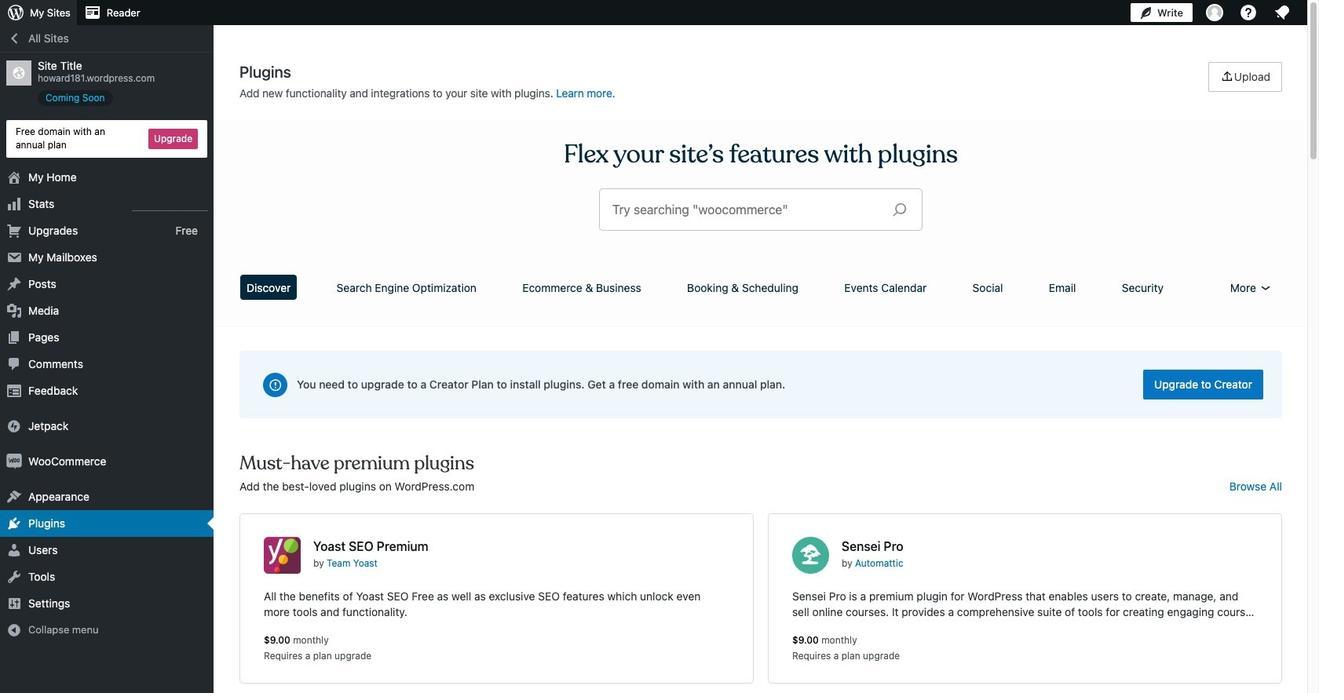Task type: vqa. For each thing, say whether or not it's contained in the screenshot.
WooCommerce LINK
no



Task type: describe. For each thing, give the bounding box(es) containing it.
manage your notifications image
[[1274, 3, 1292, 22]]

1 plugin icon image from the left
[[264, 537, 301, 574]]

help image
[[1240, 3, 1259, 22]]

2 img image from the top
[[6, 454, 22, 469]]

highest hourly views 0 image
[[133, 201, 207, 211]]

my profile image
[[1207, 4, 1224, 21]]



Task type: locate. For each thing, give the bounding box(es) containing it.
img image
[[6, 418, 22, 434], [6, 454, 22, 469]]

1 vertical spatial img image
[[6, 454, 22, 469]]

plugin icon image
[[264, 537, 301, 574], [793, 537, 830, 574]]

Search search field
[[613, 189, 881, 230]]

1 horizontal spatial plugin icon image
[[793, 537, 830, 574]]

0 vertical spatial img image
[[6, 418, 22, 434]]

0 horizontal spatial plugin icon image
[[264, 537, 301, 574]]

None search field
[[600, 189, 922, 230]]

1 img image from the top
[[6, 418, 22, 434]]

2 plugin icon image from the left
[[793, 537, 830, 574]]

open search image
[[881, 199, 920, 221]]

main content
[[234, 62, 1288, 694]]



